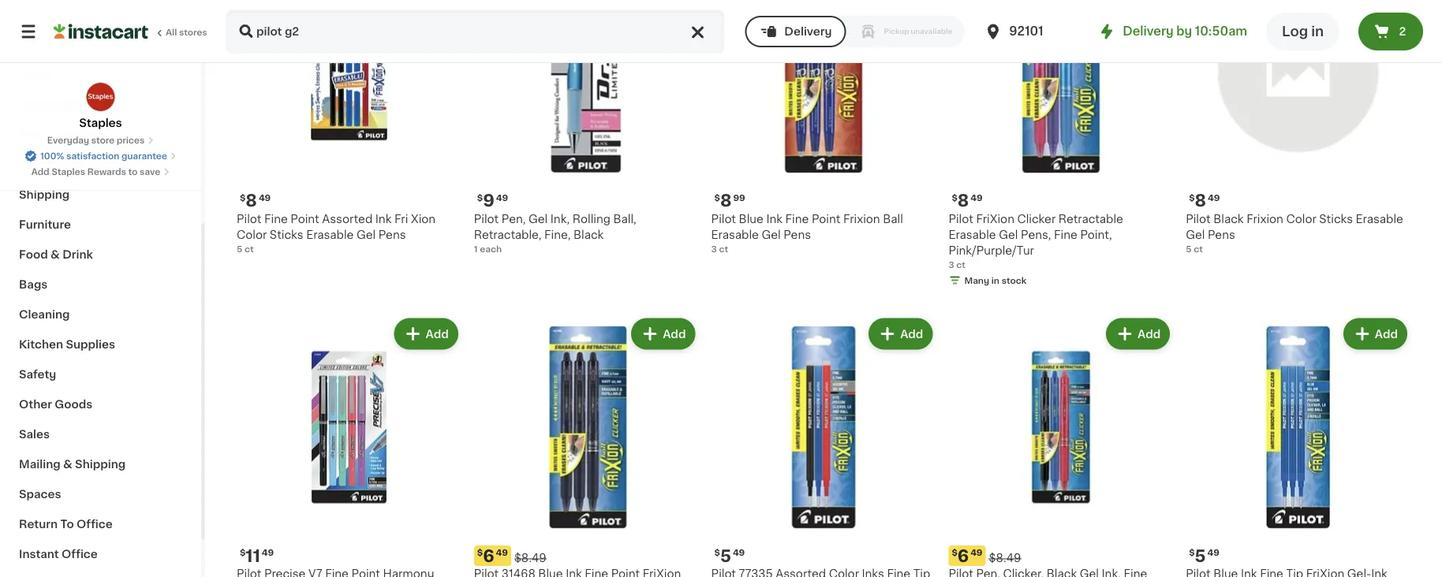 Task type: vqa. For each thing, say whether or not it's contained in the screenshot.
Shop categories tab list
no



Task type: locate. For each thing, give the bounding box(es) containing it.
1 vertical spatial 3
[[949, 261, 955, 269]]

retractable
[[1059, 214, 1124, 225]]

2 frixion from the left
[[1247, 214, 1284, 225]]

2 pilot from the left
[[474, 214, 499, 225]]

ct inside pilot frixion clicker retractable erasable gel pens, fine point, pink/purple/tur 3 ct
[[957, 261, 966, 269]]

delivery for delivery by 10:50am
[[1123, 26, 1174, 37]]

mailing
[[19, 459, 60, 470]]

$ inside $ 11 49
[[240, 549, 246, 558]]

0 vertical spatial supplies
[[60, 99, 110, 110]]

& right food
[[51, 249, 60, 260]]

instant office
[[19, 549, 98, 560]]

0 horizontal spatial $ 8 49
[[240, 193, 271, 209]]

2 $ 8 49 from the left
[[952, 193, 983, 209]]

1 horizontal spatial frixion
[[1247, 214, 1284, 225]]

$8.49 inside $ 6 49 $8.49
[[514, 554, 547, 565]]

erasable inside 'pilot blue ink fine point frixion ball erasable gel pens 3 ct'
[[712, 230, 759, 241]]

fine right blue
[[786, 214, 809, 225]]

8 for pilot blue ink fine point frixion ball erasable gel pens
[[720, 193, 732, 209]]

$ 9 49
[[477, 193, 508, 209]]

99
[[733, 194, 746, 202]]

instant office link
[[9, 540, 192, 570]]

3 8 from the left
[[720, 193, 732, 209]]

0 vertical spatial &
[[51, 249, 60, 260]]

safety
[[19, 369, 56, 380]]

staples down 100%
[[52, 168, 85, 176]]

1 horizontal spatial black
[[1214, 214, 1244, 225]]

4 product group from the left
[[949, 316, 1174, 578]]

2 horizontal spatial fine
[[1054, 230, 1078, 241]]

pens,
[[1021, 230, 1052, 241]]

2 8 from the left
[[958, 193, 969, 209]]

pilot for pen,
[[474, 214, 499, 225]]

point left assorted
[[291, 214, 319, 225]]

3 pilot from the left
[[949, 214, 974, 225]]

3 pens from the left
[[1208, 230, 1236, 241]]

delivery for delivery
[[785, 26, 832, 37]]

food & drink link
[[9, 240, 192, 270]]

1 $ 8 49 from the left
[[240, 193, 271, 209]]

1 $6.49 original price: $8.49 element from the left
[[474, 547, 699, 567]]

1 horizontal spatial delivery
[[1123, 26, 1174, 37]]

1 horizontal spatial $8.49
[[989, 554, 1021, 565]]

8 for pilot fine point assorted ink fri xion color sticks erasable gel pens
[[246, 193, 257, 209]]

rewards
[[87, 168, 126, 176]]

3 inside 'pilot blue ink fine point frixion ball erasable gel pens 3 ct'
[[712, 245, 717, 254]]

supplies for kitchen supplies
[[66, 339, 115, 350]]

3 for blue
[[712, 245, 717, 254]]

point
[[291, 214, 319, 225], [812, 214, 841, 225]]

0 vertical spatial sticks
[[1320, 214, 1353, 225]]

1 horizontal spatial pens
[[784, 230, 811, 241]]

1 horizontal spatial 3
[[949, 261, 955, 269]]

everyday store prices link
[[47, 134, 154, 147]]

1 horizontal spatial 6
[[958, 549, 969, 565]]

shipping down sales link
[[75, 459, 126, 470]]

1 vertical spatial office
[[62, 549, 98, 560]]

point left ball
[[812, 214, 841, 225]]

1 vertical spatial supplies
[[61, 129, 110, 140]]

delivery
[[1123, 26, 1174, 37], [785, 26, 832, 37]]

0 horizontal spatial ink
[[375, 214, 392, 225]]

2
[[1400, 26, 1406, 37]]

0 horizontal spatial color
[[237, 230, 267, 241]]

erasable
[[1356, 214, 1404, 225], [306, 230, 354, 241], [949, 230, 996, 241], [712, 230, 759, 241]]

0 vertical spatial in
[[1312, 25, 1324, 38]]

printer
[[19, 99, 57, 110]]

pilot pen, gel ink, rolling ball, retractable, fine, black 1 each
[[474, 214, 637, 254]]

3 down $ 8 99
[[712, 245, 717, 254]]

spaces
[[19, 489, 61, 500]]

1 ink from the left
[[375, 214, 392, 225]]

1 $ 5 49 from the left
[[715, 549, 745, 565]]

4 add button from the left
[[1108, 320, 1169, 349]]

satisfaction
[[66, 152, 119, 161]]

1 6 from the left
[[483, 549, 494, 565]]

pens
[[379, 230, 406, 241], [784, 230, 811, 241], [1208, 230, 1236, 241]]

$ 8 99
[[715, 193, 746, 209]]

1 add button from the left
[[396, 320, 457, 349]]

$ inside $ 6 49 $8.49
[[477, 549, 483, 558]]

1 vertical spatial color
[[237, 230, 267, 241]]

1 horizontal spatial ink
[[767, 214, 783, 225]]

erasable inside pilot fine point assorted ink fri xion color sticks erasable gel pens 5 ct
[[306, 230, 354, 241]]

pilot
[[237, 214, 262, 225], [474, 214, 499, 225], [949, 214, 974, 225], [712, 214, 736, 225], [1186, 214, 1211, 225]]

0 horizontal spatial frixion
[[844, 214, 880, 225]]

1 frixion from the left
[[844, 214, 880, 225]]

2 pens from the left
[[784, 230, 811, 241]]

1 horizontal spatial $ 5 49
[[1189, 549, 1220, 565]]

0 horizontal spatial black
[[574, 230, 604, 241]]

ct inside 'pilot blue ink fine point frixion ball erasable gel pens 3 ct'
[[719, 245, 728, 254]]

guarantee
[[121, 152, 167, 161]]

ink,
[[551, 214, 570, 225]]

1 horizontal spatial fine
[[786, 214, 809, 225]]

school supplies link
[[9, 120, 192, 150]]

2 vertical spatial supplies
[[66, 339, 115, 350]]

printer supplies
[[19, 99, 110, 110]]

$ 5 49 for 1st add "button" from the right
[[1189, 549, 1220, 565]]

8 for pilot black frixion color sticks erasable gel pens
[[1195, 193, 1207, 209]]

$ 8 49 for pilot fine point assorted ink fri xion color sticks erasable gel pens
[[240, 193, 271, 209]]

ink inside pilot fine point assorted ink fri xion color sticks erasable gel pens 5 ct
[[375, 214, 392, 225]]

product group
[[237, 316, 461, 578], [474, 316, 699, 578], [712, 316, 936, 578], [949, 316, 1174, 578], [1186, 316, 1411, 578]]

kitchen supplies link
[[9, 330, 192, 360]]

office right to
[[77, 519, 113, 530]]

3 $ 8 49 from the left
[[1189, 193, 1220, 209]]

safety link
[[9, 360, 192, 390]]

4 8 from the left
[[1195, 193, 1207, 209]]

staples up everyday store prices link
[[79, 118, 122, 129]]

11
[[246, 549, 260, 565]]

shipping up furniture
[[19, 189, 70, 200]]

pilot inside pilot frixion clicker retractable erasable gel pens, fine point, pink/purple/tur 3 ct
[[949, 214, 974, 225]]

office
[[77, 519, 113, 530], [62, 549, 98, 560]]

49
[[259, 194, 271, 202], [496, 194, 508, 202], [971, 194, 983, 202], [1208, 194, 1220, 202], [262, 549, 274, 558], [496, 549, 508, 558], [971, 549, 983, 558], [733, 549, 745, 558], [1208, 549, 1220, 558]]

in
[[1312, 25, 1324, 38], [992, 277, 1000, 285]]

0 horizontal spatial 3
[[712, 245, 717, 254]]

clicker
[[1018, 214, 1056, 225]]

staples
[[79, 118, 122, 129], [52, 168, 85, 176]]

sticks
[[1320, 214, 1353, 225], [270, 230, 303, 241]]

5
[[237, 245, 242, 254], [1186, 245, 1192, 254], [720, 549, 731, 565], [1195, 549, 1206, 565]]

1 8 from the left
[[246, 193, 257, 209]]

0 horizontal spatial delivery
[[785, 26, 832, 37]]

point,
[[1081, 230, 1113, 241]]

& right mailing
[[63, 459, 72, 470]]

supplies for printer supplies
[[60, 99, 110, 110]]

2 $8.49 from the left
[[989, 554, 1021, 565]]

1 horizontal spatial $6.49 original price: $8.49 element
[[949, 547, 1174, 567]]

retractable,
[[474, 230, 542, 241]]

pen,
[[502, 214, 526, 225]]

1 product group from the left
[[237, 316, 461, 578]]

add button
[[396, 320, 457, 349], [633, 320, 694, 349], [871, 320, 932, 349], [1108, 320, 1169, 349], [1345, 320, 1406, 349]]

0 horizontal spatial $8.49
[[514, 554, 547, 565]]

assorted
[[322, 214, 373, 225]]

pilot inside the pilot black frixion color sticks erasable gel pens 5 ct
[[1186, 214, 1211, 225]]

pens inside pilot fine point assorted ink fri xion color sticks erasable gel pens 5 ct
[[379, 230, 406, 241]]

0 horizontal spatial $ 5 49
[[715, 549, 745, 565]]

pilot frixion clicker retractable erasable gel pens, fine point, pink/purple/tur 3 ct
[[949, 214, 1124, 269]]

stock
[[1002, 277, 1027, 285]]

0 vertical spatial shipping
[[19, 189, 70, 200]]

sales link
[[9, 420, 192, 450]]

fine inside 'pilot blue ink fine point frixion ball erasable gel pens 3 ct'
[[786, 214, 809, 225]]

add for 3rd product group from the left
[[901, 329, 924, 340]]

0 vertical spatial black
[[1214, 214, 1244, 225]]

1 horizontal spatial in
[[1312, 25, 1324, 38]]

ink right blue
[[767, 214, 783, 225]]

1 horizontal spatial point
[[812, 214, 841, 225]]

$ 6 49
[[952, 549, 983, 565]]

by
[[1177, 26, 1193, 37]]

0 horizontal spatial $6.49 original price: $8.49 element
[[474, 547, 699, 567]]

0 horizontal spatial point
[[291, 214, 319, 225]]

2 horizontal spatial pens
[[1208, 230, 1236, 241]]

8
[[246, 193, 257, 209], [958, 193, 969, 209], [720, 193, 732, 209], [1195, 193, 1207, 209]]

0 horizontal spatial pens
[[379, 230, 406, 241]]

5 pilot from the left
[[1186, 214, 1211, 225]]

pilot fine point assorted ink fri xion color sticks erasable gel pens 5 ct
[[237, 214, 436, 254]]

pink/purple/tur
[[949, 245, 1035, 256]]

4 pilot from the left
[[712, 214, 736, 225]]

1
[[474, 245, 478, 254]]

1 point from the left
[[291, 214, 319, 225]]

point inside pilot fine point assorted ink fri xion color sticks erasable gel pens 5 ct
[[291, 214, 319, 225]]

1 vertical spatial black
[[574, 230, 604, 241]]

pilot inside pilot pen, gel ink, rolling ball, retractable, fine, black 1 each
[[474, 214, 499, 225]]

office down to
[[62, 549, 98, 560]]

delivery by 10:50am
[[1123, 26, 1248, 37]]

1 horizontal spatial sticks
[[1320, 214, 1353, 225]]

0 vertical spatial 3
[[712, 245, 717, 254]]

gel inside 'pilot blue ink fine point frixion ball erasable gel pens 3 ct'
[[762, 230, 781, 241]]

other
[[19, 399, 52, 410]]

0 horizontal spatial &
[[51, 249, 60, 260]]

1 horizontal spatial &
[[63, 459, 72, 470]]

0 horizontal spatial in
[[992, 277, 1000, 285]]

fine,
[[545, 230, 571, 241]]

instant
[[19, 549, 59, 560]]

1 $8.49 from the left
[[514, 554, 547, 565]]

cleaning link
[[9, 300, 192, 330]]

ink left fri
[[375, 214, 392, 225]]

2 $6.49 original price: $8.49 element from the left
[[949, 547, 1174, 567]]

save
[[140, 168, 160, 176]]

in right log
[[1312, 25, 1324, 38]]

2 add button from the left
[[633, 320, 694, 349]]

product group containing 11
[[237, 316, 461, 578]]

return to office link
[[9, 510, 192, 540]]

49 inside $ 6 49 $8.49
[[496, 549, 508, 558]]

gel inside pilot fine point assorted ink fri xion color sticks erasable gel pens 5 ct
[[357, 230, 376, 241]]

2 $ 5 49 from the left
[[1189, 549, 1220, 565]]

5 add button from the left
[[1345, 320, 1406, 349]]

delivery inside button
[[785, 26, 832, 37]]

in left stock
[[992, 277, 1000, 285]]

electronics link
[[9, 150, 192, 180]]

0 vertical spatial color
[[1287, 214, 1317, 225]]

6
[[483, 549, 494, 565], [958, 549, 969, 565]]

1 pens from the left
[[379, 230, 406, 241]]

0 horizontal spatial fine
[[264, 214, 288, 225]]

0 horizontal spatial sticks
[[270, 230, 303, 241]]

fine left assorted
[[264, 214, 288, 225]]

ball,
[[614, 214, 637, 225]]

2 6 from the left
[[958, 549, 969, 565]]

None search field
[[226, 9, 725, 54]]

3 down pink/purple/tur
[[949, 261, 955, 269]]

color inside pilot fine point assorted ink fri xion color sticks erasable gel pens 5 ct
[[237, 230, 267, 241]]

1 vertical spatial &
[[63, 459, 72, 470]]

1 horizontal spatial shipping
[[75, 459, 126, 470]]

& for drink
[[51, 249, 60, 260]]

2 horizontal spatial $ 8 49
[[1189, 193, 1220, 209]]

fine down retractable
[[1054, 230, 1078, 241]]

prices
[[117, 136, 145, 145]]

drink
[[62, 249, 93, 260]]

mailing & shipping
[[19, 459, 126, 470]]

to
[[60, 519, 74, 530]]

92101
[[1010, 26, 1044, 37]]

ink inside 'pilot blue ink fine point frixion ball erasable gel pens 3 ct'
[[767, 214, 783, 225]]

color
[[1287, 214, 1317, 225], [237, 230, 267, 241]]

electronics
[[19, 159, 83, 170]]

pilot inside 'pilot blue ink fine point frixion ball erasable gel pens 3 ct'
[[712, 214, 736, 225]]

6 for $ 6 49
[[958, 549, 969, 565]]

2 ink from the left
[[767, 214, 783, 225]]

supplies
[[60, 99, 110, 110], [61, 129, 110, 140], [66, 339, 115, 350]]

$ 5 49
[[715, 549, 745, 565], [1189, 549, 1220, 565]]

ct inside the pilot black frixion color sticks erasable gel pens 5 ct
[[1194, 245, 1203, 254]]

3 inside pilot frixion clicker retractable erasable gel pens, fine point, pink/purple/tur 3 ct
[[949, 261, 955, 269]]

$6.49 original price: $8.49 element
[[474, 547, 699, 567], [949, 547, 1174, 567]]

1 vertical spatial in
[[992, 277, 1000, 285]]

$6.49 original price: $8.49 element for 2nd product group from right
[[949, 547, 1174, 567]]

shipping
[[19, 189, 70, 200], [75, 459, 126, 470]]

gel inside pilot frixion clicker retractable erasable gel pens, fine point, pink/purple/tur 3 ct
[[999, 230, 1018, 241]]

fine inside pilot frixion clicker retractable erasable gel pens, fine point, pink/purple/tur 3 ct
[[1054, 230, 1078, 241]]

sticks inside the pilot black frixion color sticks erasable gel pens 5 ct
[[1320, 214, 1353, 225]]

1 vertical spatial sticks
[[270, 230, 303, 241]]

stores
[[179, 28, 207, 37]]

everyday store prices
[[47, 136, 145, 145]]

staples logo image
[[86, 82, 116, 112]]

0 horizontal spatial 6
[[483, 549, 494, 565]]

1 pilot from the left
[[237, 214, 262, 225]]

in inside button
[[1312, 25, 1324, 38]]

1 horizontal spatial color
[[1287, 214, 1317, 225]]

1 horizontal spatial $ 8 49
[[952, 193, 983, 209]]

color inside the pilot black frixion color sticks erasable gel pens 5 ct
[[1287, 214, 1317, 225]]

fine
[[264, 214, 288, 225], [786, 214, 809, 225], [1054, 230, 1078, 241]]

2 point from the left
[[812, 214, 841, 225]]

pilot inside pilot fine point assorted ink fri xion color sticks erasable gel pens 5 ct
[[237, 214, 262, 225]]



Task type: describe. For each thing, give the bounding box(es) containing it.
add for 2nd product group from right
[[1138, 329, 1161, 340]]

0 horizontal spatial shipping
[[19, 189, 70, 200]]

3 add button from the left
[[871, 320, 932, 349]]

food & drink
[[19, 249, 93, 260]]

$ inside $ 8 99
[[715, 194, 720, 202]]

all stores link
[[54, 9, 208, 54]]

0 vertical spatial office
[[77, 519, 113, 530]]

$ 11 49
[[240, 549, 274, 565]]

& for shipping
[[63, 459, 72, 470]]

pilot black frixion color sticks erasable gel pens 5 ct
[[1186, 214, 1404, 254]]

bags
[[19, 279, 48, 290]]

everyday
[[47, 136, 89, 145]]

store
[[91, 136, 115, 145]]

return
[[19, 519, 58, 530]]

sticks inside pilot fine point assorted ink fri xion color sticks erasable gel pens 5 ct
[[270, 230, 303, 241]]

erasable inside pilot frixion clicker retractable erasable gel pens, fine point, pink/purple/tur 3 ct
[[949, 230, 996, 241]]

delivery button
[[745, 16, 846, 47]]

pilot for blue
[[712, 214, 736, 225]]

each
[[480, 245, 502, 254]]

return to office
[[19, 519, 113, 530]]

pens inside the pilot black frixion color sticks erasable gel pens 5 ct
[[1208, 230, 1236, 241]]

supplies for school supplies
[[61, 129, 110, 140]]

service type group
[[745, 16, 965, 47]]

pilot for black
[[1186, 214, 1211, 225]]

1 vertical spatial shipping
[[75, 459, 126, 470]]

school supplies
[[19, 129, 110, 140]]

$ 5 49 for 3rd add "button" from the left
[[715, 549, 745, 565]]

pilot for fine
[[237, 214, 262, 225]]

add staples rewards to save
[[31, 168, 160, 176]]

ball
[[883, 214, 903, 225]]

100%
[[40, 152, 64, 161]]

3 product group from the left
[[712, 316, 936, 578]]

delivery by 10:50am link
[[1098, 22, 1248, 41]]

fine inside pilot fine point assorted ink fri xion color sticks erasable gel pens 5 ct
[[264, 214, 288, 225]]

other goods link
[[9, 390, 192, 420]]

9
[[483, 193, 495, 209]]

instacart logo image
[[54, 22, 148, 41]]

kitchen supplies
[[19, 339, 115, 350]]

many in stock
[[965, 277, 1027, 285]]

frixion inside the pilot black frixion color sticks erasable gel pens 5 ct
[[1247, 214, 1284, 225]]

in for log
[[1312, 25, 1324, 38]]

rolling
[[573, 214, 611, 225]]

sales
[[19, 429, 50, 440]]

add staples rewards to save link
[[31, 166, 170, 178]]

add for fifth product group from the left
[[1375, 329, 1398, 340]]

5 inside the pilot black frixion color sticks erasable gel pens 5 ct
[[1186, 245, 1192, 254]]

3 for frixion
[[949, 261, 955, 269]]

staples link
[[79, 82, 122, 131]]

school
[[19, 129, 58, 140]]

$ 8 49 for pilot frixion clicker retractable erasable gel pens, fine point, pink/purple/tur
[[952, 193, 983, 209]]

printer supplies link
[[9, 90, 192, 120]]

cleaning
[[19, 309, 70, 320]]

furniture
[[19, 219, 71, 230]]

100% satisfaction guarantee button
[[25, 147, 177, 163]]

furniture link
[[9, 210, 192, 240]]

erasable inside the pilot black frixion color sticks erasable gel pens 5 ct
[[1356, 214, 1404, 225]]

frixion inside 'pilot blue ink fine point frixion ball erasable gel pens 3 ct'
[[844, 214, 880, 225]]

$6.49 original price: $8.49 element for second product group
[[474, 547, 699, 567]]

black inside pilot pen, gel ink, rolling ball, retractable, fine, black 1 each
[[574, 230, 604, 241]]

$ 6 49 $8.49
[[477, 549, 547, 565]]

xion
[[411, 214, 436, 225]]

paper link
[[9, 60, 192, 90]]

frixion
[[976, 214, 1015, 225]]

mailing & shipping link
[[9, 450, 192, 480]]

log in button
[[1267, 13, 1340, 51]]

49 inside $ 6 49
[[971, 549, 983, 558]]

6 for $ 6 49 $8.49
[[483, 549, 494, 565]]

black inside the pilot black frixion color sticks erasable gel pens 5 ct
[[1214, 214, 1244, 225]]

92101 button
[[984, 9, 1079, 54]]

1 vertical spatial staples
[[52, 168, 85, 176]]

point inside 'pilot blue ink fine point frixion ball erasable gel pens 3 ct'
[[812, 214, 841, 225]]

2 button
[[1359, 13, 1424, 51]]

gel inside the pilot black frixion color sticks erasable gel pens 5 ct
[[1186, 230, 1205, 241]]

paper
[[19, 69, 52, 80]]

pens inside 'pilot blue ink fine point frixion ball erasable gel pens 3 ct'
[[784, 230, 811, 241]]

kitchen
[[19, 339, 63, 350]]

pilot for frixion
[[949, 214, 974, 225]]

49 inside $ 11 49
[[262, 549, 274, 558]]

to
[[128, 168, 138, 176]]

other goods
[[19, 399, 93, 410]]

blue
[[739, 214, 764, 225]]

$ inside $ 6 49
[[952, 549, 958, 558]]

5 product group from the left
[[1186, 316, 1411, 578]]

many
[[965, 277, 990, 285]]

all stores
[[166, 28, 207, 37]]

spaces link
[[9, 480, 192, 510]]

2 product group from the left
[[474, 316, 699, 578]]

food
[[19, 249, 48, 260]]

add for second product group
[[663, 329, 686, 340]]

49 inside "$ 9 49"
[[496, 194, 508, 202]]

log
[[1282, 25, 1308, 38]]

pilot blue ink fine point frixion ball erasable gel pens 3 ct
[[712, 214, 903, 254]]

bags link
[[9, 270, 192, 300]]

8 for pilot frixion clicker retractable erasable gel pens, fine point, pink/purple/tur
[[958, 193, 969, 209]]

all
[[166, 28, 177, 37]]

shipping link
[[9, 180, 192, 210]]

fri
[[395, 214, 408, 225]]

goods
[[55, 399, 93, 410]]

ct inside pilot fine point assorted ink fri xion color sticks erasable gel pens 5 ct
[[245, 245, 254, 254]]

100% satisfaction guarantee
[[40, 152, 167, 161]]

0 vertical spatial staples
[[79, 118, 122, 129]]

add for product group containing 11
[[426, 329, 449, 340]]

log in
[[1282, 25, 1324, 38]]

$ 8 49 for pilot black frixion color sticks erasable gel pens
[[1189, 193, 1220, 209]]

$ inside "$ 9 49"
[[477, 194, 483, 202]]

5 inside pilot fine point assorted ink fri xion color sticks erasable gel pens 5 ct
[[237, 245, 242, 254]]

in for many
[[992, 277, 1000, 285]]

Search field
[[227, 11, 723, 52]]

10:50am
[[1195, 26, 1248, 37]]

gel inside pilot pen, gel ink, rolling ball, retractable, fine, black 1 each
[[529, 214, 548, 225]]



